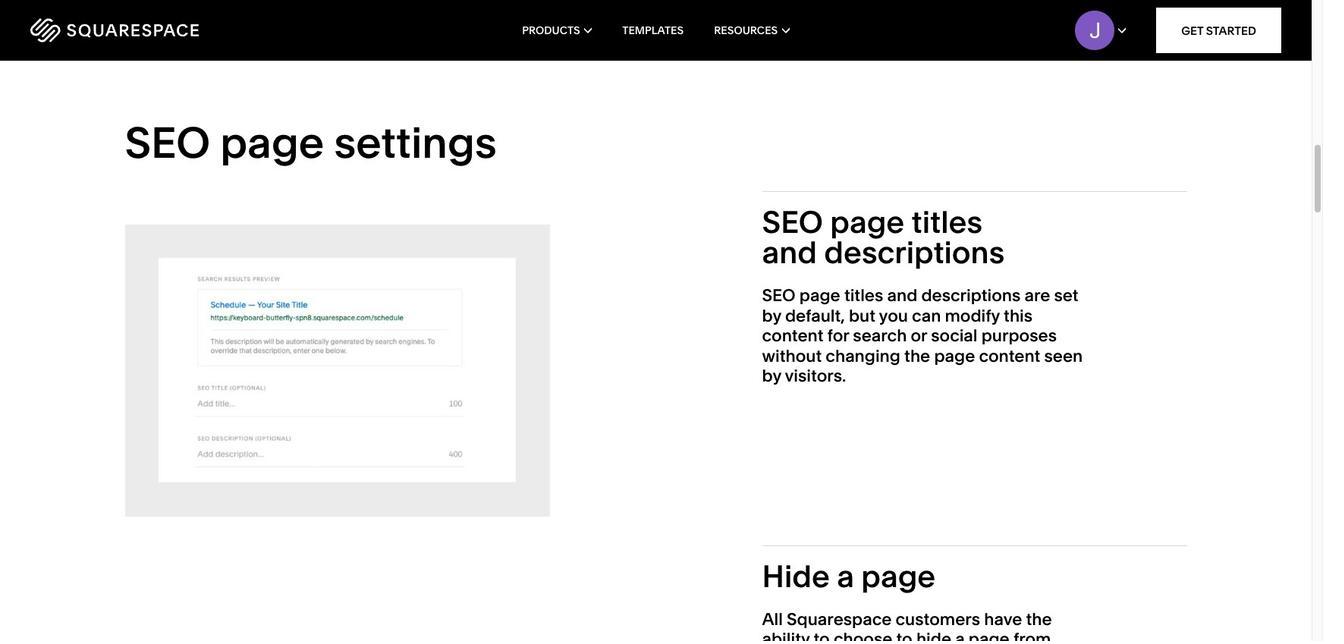 Task type: vqa. For each thing, say whether or not it's contained in the screenshot.
Emmeline 'image'
no



Task type: describe. For each thing, give the bounding box(es) containing it.
get started
[[1182, 23, 1257, 38]]

all
[[762, 609, 783, 630]]

all squarespace customers have the ability to choose to hide a page fro
[[762, 609, 1052, 641]]

templates
[[622, 24, 684, 37]]

the inside seo page titles and descriptions are set by default, but you can modify this content for search or social purposes without changing the page content seen by visitors.
[[905, 346, 931, 366]]

are
[[1025, 286, 1051, 306]]

seo for seo page settings
[[125, 117, 210, 168]]

and for seo page titles and descriptions are set by default, but you can modify this content for search or social purposes without changing the page content seen by visitors.
[[887, 286, 918, 306]]

resources button
[[714, 0, 790, 61]]

hide
[[917, 629, 952, 641]]

a inside all squarespace customers have the ability to choose to hide a page fro
[[956, 629, 965, 641]]

search
[[853, 326, 907, 346]]

0 horizontal spatial content
[[762, 326, 824, 346]]

customers
[[896, 609, 981, 630]]

descriptions for seo page titles and descriptions
[[824, 234, 1005, 271]]

2 by from the top
[[762, 366, 782, 386]]

without
[[762, 346, 822, 366]]

titles for seo page titles and descriptions are set by default, but you can modify this content for search or social purposes without changing the page content seen by visitors.
[[845, 286, 884, 306]]

seo for seo page titles and descriptions are set by default, but you can modify this content for search or social purposes without changing the page content seen by visitors.
[[762, 286, 796, 306]]

hide a page
[[762, 558, 936, 595]]

default,
[[785, 306, 845, 326]]

squarespace logo link
[[30, 18, 281, 42]]

resources
[[714, 24, 778, 37]]

products button
[[522, 0, 592, 61]]

2 to from the left
[[897, 629, 913, 641]]

titles for seo page titles and descriptions
[[912, 204, 983, 241]]

modify
[[945, 306, 1000, 326]]

have
[[984, 609, 1023, 630]]

seo page titles and descriptions search results preview image
[[125, 225, 550, 516]]



Task type: locate. For each thing, give the bounding box(es) containing it.
but
[[849, 306, 876, 326]]

titles inside seo page titles and descriptions are set by default, but you can modify this content for search or social purposes without changing the page content seen by visitors.
[[845, 286, 884, 306]]

1 vertical spatial and
[[887, 286, 918, 306]]

1 horizontal spatial and
[[887, 286, 918, 306]]

the down can
[[905, 346, 931, 366]]

0 vertical spatial descriptions
[[824, 234, 1005, 271]]

1 to from the left
[[814, 629, 830, 641]]

1 vertical spatial titles
[[845, 286, 884, 306]]

0 vertical spatial a
[[837, 558, 854, 595]]

get started link
[[1157, 8, 1282, 53]]

by left default,
[[762, 306, 782, 326]]

choose
[[834, 629, 893, 641]]

2 vertical spatial seo
[[762, 286, 796, 306]]

1 vertical spatial a
[[956, 629, 965, 641]]

get
[[1182, 23, 1204, 38]]

settings
[[334, 117, 497, 168]]

hide
[[762, 558, 830, 595]]

seo page titles and descriptions
[[762, 204, 1005, 271]]

1 horizontal spatial content
[[979, 346, 1041, 366]]

1 horizontal spatial to
[[897, 629, 913, 641]]

by left visitors.
[[762, 366, 782, 386]]

to left hide
[[897, 629, 913, 641]]

products
[[522, 24, 580, 37]]

titles inside 'seo page titles and descriptions'
[[912, 204, 983, 241]]

descriptions for seo page titles and descriptions are set by default, but you can modify this content for search or social purposes without changing the page content seen by visitors.
[[922, 286, 1021, 306]]

the inside all squarespace customers have the ability to choose to hide a page fro
[[1026, 609, 1052, 630]]

a
[[837, 558, 854, 595], [956, 629, 965, 641]]

0 vertical spatial the
[[905, 346, 931, 366]]

descriptions inside seo page titles and descriptions are set by default, but you can modify this content for search or social purposes without changing the page content seen by visitors.
[[922, 286, 1021, 306]]

descriptions
[[824, 234, 1005, 271], [922, 286, 1021, 306]]

page inside 'seo page titles and descriptions'
[[830, 204, 905, 241]]

a right hide
[[956, 629, 965, 641]]

page inside all squarespace customers have the ability to choose to hide a page fro
[[969, 629, 1010, 641]]

ability
[[762, 629, 810, 641]]

visitors.
[[785, 366, 846, 386]]

by
[[762, 306, 782, 326], [762, 366, 782, 386]]

purposes
[[982, 326, 1057, 346]]

seo inside seo page titles and descriptions are set by default, but you can modify this content for search or social purposes without changing the page content seen by visitors.
[[762, 286, 796, 306]]

social
[[931, 326, 978, 346]]

seo page settings
[[125, 117, 497, 168]]

squarespace logo image
[[30, 18, 199, 42]]

1 vertical spatial by
[[762, 366, 782, 386]]

changing
[[826, 346, 901, 366]]

and
[[762, 234, 817, 271], [887, 286, 918, 306]]

seen
[[1045, 346, 1083, 366]]

set
[[1054, 286, 1079, 306]]

the
[[905, 346, 931, 366], [1026, 609, 1052, 630]]

1 vertical spatial descriptions
[[922, 286, 1021, 306]]

the right have
[[1026, 609, 1052, 630]]

1 vertical spatial the
[[1026, 609, 1052, 630]]

seo inside 'seo page titles and descriptions'
[[762, 204, 823, 241]]

titles
[[912, 204, 983, 241], [845, 286, 884, 306]]

this
[[1004, 306, 1033, 326]]

and up default,
[[762, 234, 817, 271]]

seo
[[125, 117, 210, 168], [762, 204, 823, 241], [762, 286, 796, 306]]

1 by from the top
[[762, 306, 782, 326]]

to
[[814, 629, 830, 641], [897, 629, 913, 641]]

started
[[1207, 23, 1257, 38]]

and up or in the right of the page
[[887, 286, 918, 306]]

or
[[911, 326, 927, 346]]

page
[[220, 117, 324, 168], [830, 204, 905, 241], [800, 286, 841, 306], [935, 346, 975, 366], [862, 558, 936, 595], [969, 629, 1010, 641]]

0 vertical spatial by
[[762, 306, 782, 326]]

templates link
[[622, 0, 684, 61]]

you
[[879, 306, 908, 326]]

can
[[912, 306, 941, 326]]

for
[[828, 326, 849, 346]]

descriptions up can
[[824, 234, 1005, 271]]

0 vertical spatial titles
[[912, 204, 983, 241]]

1 horizontal spatial a
[[956, 629, 965, 641]]

1 horizontal spatial titles
[[912, 204, 983, 241]]

descriptions inside 'seo page titles and descriptions'
[[824, 234, 1005, 271]]

content left for
[[762, 326, 824, 346]]

0 horizontal spatial and
[[762, 234, 817, 271]]

0 horizontal spatial the
[[905, 346, 931, 366]]

seo page titles and descriptions are set by default, but you can modify this content for search or social purposes without changing the page content seen by visitors.
[[762, 286, 1083, 386]]

to right ability
[[814, 629, 830, 641]]

squarespace
[[787, 609, 892, 630]]

a up squarespace
[[837, 558, 854, 595]]

and for seo page titles and descriptions
[[762, 234, 817, 271]]

content down the this
[[979, 346, 1041, 366]]

descriptions up social
[[922, 286, 1021, 306]]

0 vertical spatial seo
[[125, 117, 210, 168]]

seo for seo page titles and descriptions
[[762, 204, 823, 241]]

0 horizontal spatial titles
[[845, 286, 884, 306]]

and inside seo page titles and descriptions are set by default, but you can modify this content for search or social purposes without changing the page content seen by visitors.
[[887, 286, 918, 306]]

0 horizontal spatial to
[[814, 629, 830, 641]]

0 horizontal spatial a
[[837, 558, 854, 595]]

1 vertical spatial seo
[[762, 204, 823, 241]]

1 horizontal spatial the
[[1026, 609, 1052, 630]]

and inside 'seo page titles and descriptions'
[[762, 234, 817, 271]]

content
[[762, 326, 824, 346], [979, 346, 1041, 366]]

0 vertical spatial and
[[762, 234, 817, 271]]



